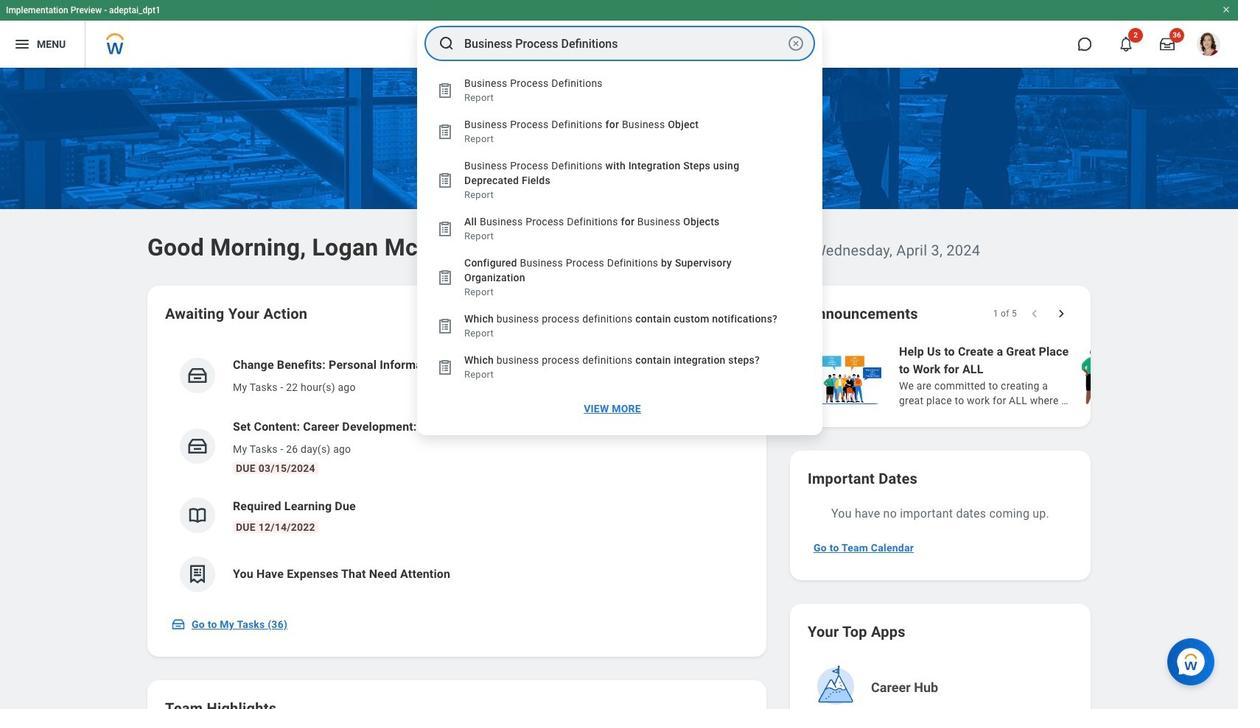 Task type: vqa. For each thing, say whether or not it's contained in the screenshot.
MORE
no



Task type: describe. For each thing, give the bounding box(es) containing it.
1 clipboard image from the top
[[436, 82, 454, 100]]

chevron right small image
[[1054, 307, 1069, 321]]

book open image
[[186, 505, 209, 527]]

notifications large image
[[1119, 37, 1134, 52]]

search image
[[438, 35, 456, 52]]

3 clipboard image from the top
[[436, 172, 454, 189]]

inbox image
[[186, 365, 209, 387]]

4 clipboard image from the top
[[436, 220, 454, 238]]

chevron left small image
[[1027, 307, 1042, 321]]

justify image
[[13, 35, 31, 53]]

2 clipboard image from the top
[[436, 359, 454, 377]]

inbox large image
[[1160, 37, 1175, 52]]

5 clipboard image from the top
[[436, 318, 454, 335]]

profile logan mcneil image
[[1197, 32, 1221, 59]]



Task type: locate. For each thing, give the bounding box(es) containing it.
clipboard image
[[436, 269, 454, 287], [436, 359, 454, 377]]

0 vertical spatial clipboard image
[[436, 269, 454, 287]]

Search Workday  search field
[[464, 27, 784, 60]]

close environment banner image
[[1222, 5, 1231, 14]]

1 vertical spatial clipboard image
[[436, 359, 454, 377]]

x circle image
[[787, 35, 805, 52]]

clipboard image
[[436, 82, 454, 100], [436, 123, 454, 141], [436, 172, 454, 189], [436, 220, 454, 238], [436, 318, 454, 335]]

status
[[993, 308, 1017, 320]]

inbox image
[[186, 436, 209, 458], [171, 618, 186, 632]]

1 horizontal spatial list
[[802, 342, 1238, 410]]

banner
[[0, 0, 1238, 68]]

main content
[[0, 68, 1238, 710]]

list
[[802, 342, 1238, 410], [165, 345, 749, 604]]

0 horizontal spatial inbox image
[[171, 618, 186, 632]]

1 horizontal spatial inbox image
[[186, 436, 209, 458]]

dashboard expenses image
[[186, 564, 209, 586]]

None search field
[[417, 21, 823, 436]]

1 vertical spatial inbox image
[[171, 618, 186, 632]]

0 vertical spatial inbox image
[[186, 436, 209, 458]]

suggested results list box
[[417, 70, 823, 427]]

2 clipboard image from the top
[[436, 123, 454, 141]]

1 clipboard image from the top
[[436, 269, 454, 287]]

0 horizontal spatial list
[[165, 345, 749, 604]]



